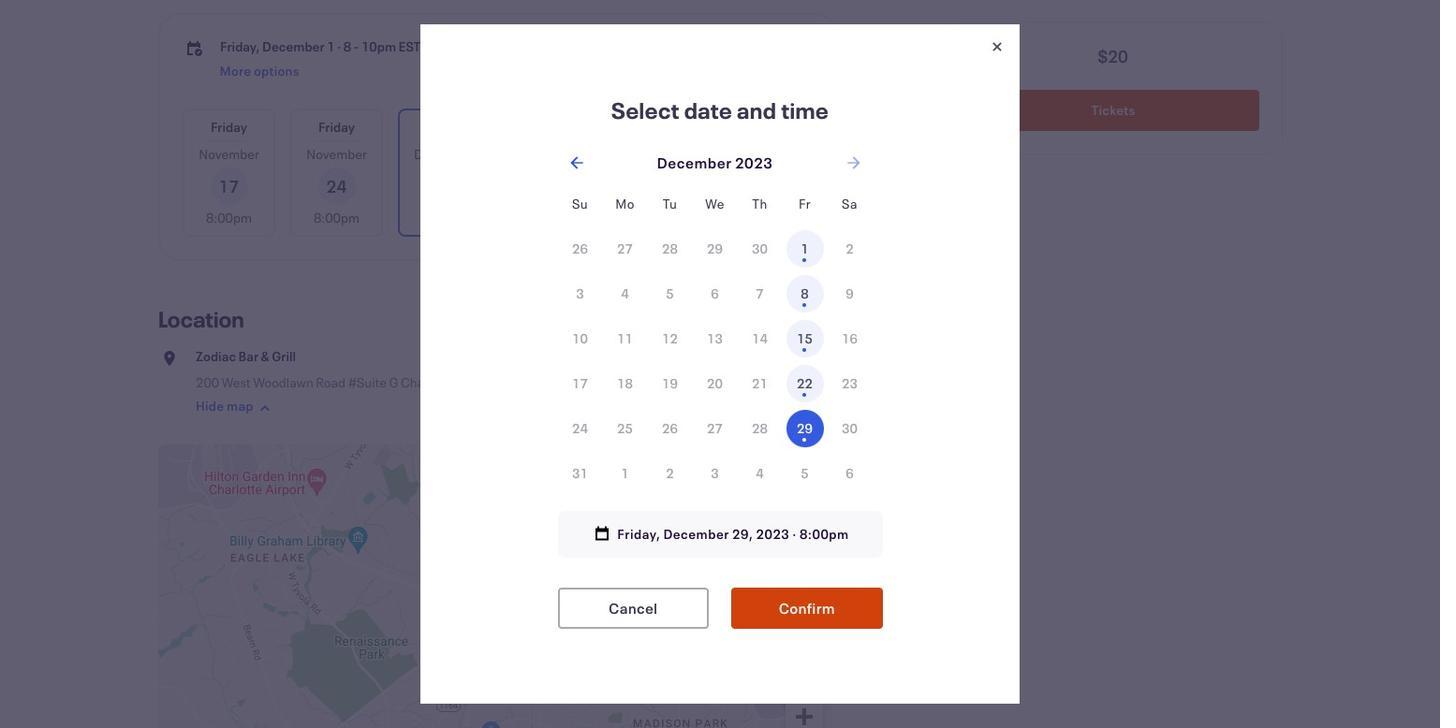 Task type: vqa. For each thing, say whether or not it's contained in the screenshot.
A Lost Medieval Island: Ravenser Odd and its Afterlives primary image
no



Task type: locate. For each thing, give the bounding box(es) containing it.
29 down the 22 button on the right bottom of the page
[[797, 419, 813, 437]]

0 horizontal spatial november
[[199, 145, 259, 163]]

26 button right 25 button
[[651, 410, 689, 448]]

8 right 7
[[801, 285, 809, 302]]

1 vertical spatial 28
[[752, 419, 768, 437]]

27 down 20 button in the bottom of the page
[[707, 419, 723, 437]]

1 vertical spatial ·
[[792, 525, 797, 543]]

6 down 23 button
[[846, 464, 854, 482]]

friday, december 29, 2023 · 8:00pm
[[617, 525, 849, 543]]

0 vertical spatial 3
[[576, 285, 584, 302]]

3 for the 3 button to the right
[[711, 464, 719, 482]]

10 button
[[561, 320, 599, 358]]

2 vertical spatial 1
[[621, 464, 629, 482]]

5 button
[[651, 275, 689, 313], [786, 455, 824, 493]]

0 vertical spatial friday,
[[220, 37, 260, 55]]

0 horizontal spatial 15
[[649, 175, 670, 198]]

1 horizontal spatial 17
[[572, 375, 588, 392]]

1 horizontal spatial 30 button
[[831, 410, 868, 448]]

est
[[399, 37, 421, 55]]

more
[[751, 167, 782, 185]]

6 button
[[696, 275, 734, 313], [831, 455, 868, 493]]

0 vertical spatial 27 button
[[606, 230, 644, 268]]

1 horizontal spatial 15
[[797, 330, 813, 347]]

0 horizontal spatial 3 button
[[561, 275, 599, 313]]

17 button
[[561, 365, 599, 403]]

cancel
[[609, 598, 658, 618]]

26 down sunday element in the left top of the page
[[572, 240, 588, 258]]

0 vertical spatial 29
[[707, 240, 723, 258]]

27 down monday element
[[617, 240, 633, 258]]

friday
[[211, 118, 247, 136], [318, 118, 355, 136], [426, 118, 463, 136], [641, 118, 678, 136]]

friday, for friday, december 29, 2023 · 8:00pm
[[617, 525, 660, 543]]

zodiac
[[196, 347, 236, 365]]

select date and time
[[611, 96, 829, 125]]

row group
[[558, 227, 872, 496]]

december
[[262, 37, 325, 55], [414, 145, 475, 163], [522, 145, 582, 163], [629, 145, 690, 163], [663, 525, 729, 543]]

17 inside button
[[572, 375, 588, 392]]

1 vertical spatial 2 button
[[651, 455, 689, 493]]

20 button
[[696, 365, 734, 403]]

23 button
[[831, 365, 868, 403]]

26 for the rightmost "26" button
[[662, 419, 678, 437]]

0 horizontal spatial 29
[[707, 240, 723, 258]]

th
[[752, 195, 768, 213]]

27 for the rightmost the 27 button
[[707, 419, 723, 437]]

15 inside button
[[797, 330, 813, 347]]

0 horizontal spatial 30
[[752, 240, 768, 258]]

map region
[[151, 425, 870, 728]]

0 vertical spatial 2 button
[[831, 230, 868, 268]]

1 button up 8 button
[[786, 230, 824, 268]]

0 vertical spatial 26
[[572, 240, 588, 258]]

1 button right 31 button
[[606, 455, 644, 493]]

30
[[752, 240, 768, 258], [842, 419, 858, 437]]

friday,
[[220, 37, 260, 55], [617, 525, 660, 543]]

friday for 17
[[211, 118, 247, 136]]

5
[[666, 285, 674, 302], [801, 464, 809, 482]]

3 button
[[561, 275, 599, 313], [696, 455, 734, 493]]

more options button
[[723, 110, 812, 235]]

1 vertical spatial 30
[[842, 419, 858, 437]]

30 down thursday element
[[752, 240, 768, 258]]

2 friday from the left
[[318, 118, 355, 136]]

24 button
[[561, 410, 599, 448]]

1 vertical spatial friday,
[[617, 525, 660, 543]]

4 up 2023
[[756, 464, 764, 482]]

1 vertical spatial 17
[[572, 375, 588, 392]]

6 up 13
[[711, 285, 719, 302]]

20
[[707, 375, 723, 392]]

13
[[707, 330, 723, 347]]

0 horizontal spatial 17
[[219, 175, 239, 198]]

0 vertical spatial ·
[[337, 37, 341, 55]]

0 vertical spatial 4 button
[[606, 275, 644, 313]]

1 horizontal spatial ·
[[792, 525, 797, 543]]

0 horizontal spatial 29 button
[[696, 230, 734, 268]]

28 button down tuesday element
[[651, 230, 689, 268]]

12 button
[[651, 320, 689, 358]]

#suite
[[348, 374, 387, 391]]

grid containing su
[[558, 182, 872, 496]]

2 november from the left
[[306, 145, 367, 163]]

0 horizontal spatial 26
[[572, 240, 588, 258]]

0 horizontal spatial 4 button
[[606, 275, 644, 313]]

5 button up 2023
[[786, 455, 824, 493]]

2 up friday, december 29, 2023 · 8:00pm
[[666, 464, 674, 482]]

0 vertical spatial 30
[[752, 240, 768, 258]]

4 friday from the left
[[641, 118, 678, 136]]

1 horizontal spatial 8
[[801, 285, 809, 302]]

0 vertical spatial 30 button
[[741, 230, 779, 268]]

0 vertical spatial 1
[[327, 37, 335, 55]]

0 horizontal spatial 3
[[576, 285, 584, 302]]

3 button up friday, december 29, 2023 · 8:00pm
[[696, 455, 734, 493]]

2 button up friday, december 29, 2023 · 8:00pm
[[651, 455, 689, 493]]

23
[[842, 375, 858, 392]]

1 horizontal spatial 2
[[846, 240, 854, 258]]

0 horizontal spatial 6
[[711, 285, 719, 302]]

200
[[196, 374, 219, 391]]

1 horizontal spatial november
[[306, 145, 367, 163]]

3 for leftmost the 3 button
[[576, 285, 584, 302]]

0 horizontal spatial 28 button
[[651, 230, 689, 268]]

30 button up 7
[[741, 230, 779, 268]]

10pm
[[361, 37, 396, 55]]

5 up 12
[[666, 285, 674, 302]]

28 button
[[651, 230, 689, 268], [741, 410, 779, 448]]

26 button
[[561, 230, 599, 268], [651, 410, 689, 448]]

1 vertical spatial 26
[[662, 419, 678, 437]]

0 vertical spatial 2
[[846, 240, 854, 258]]

31 button
[[561, 455, 599, 493]]

2023
[[756, 525, 790, 543]]

1 vertical spatial 3 button
[[696, 455, 734, 493]]

8 inside button
[[801, 285, 809, 302]]

0 horizontal spatial 2
[[666, 464, 674, 482]]

grid
[[558, 182, 872, 496]]

1 down friday element in the top right of the page
[[801, 240, 809, 258]]

0 vertical spatial 29 button
[[696, 230, 734, 268]]

bar
[[238, 347, 258, 365]]

29 button down the wednesday element
[[696, 230, 734, 268]]

8 left -
[[344, 37, 351, 55]]

15
[[649, 175, 670, 198], [797, 330, 813, 347]]

28
[[662, 240, 678, 258], [752, 419, 768, 437]]

wednesday element
[[692, 182, 737, 227]]

27 button
[[606, 230, 644, 268], [696, 410, 734, 448]]

29
[[707, 240, 723, 258], [797, 419, 813, 437]]

0 vertical spatial 26 button
[[561, 230, 599, 268]]

3 up friday, december 29, 2023 · 8:00pm
[[711, 464, 719, 482]]

26 button down sunday element in the left top of the page
[[561, 230, 599, 268]]

options
[[745, 188, 790, 206]]

friday, for friday, december 1 · 8 - 10pm est
[[220, 37, 260, 55]]

6
[[711, 285, 719, 302], [846, 464, 854, 482]]

30 button
[[741, 230, 779, 268], [831, 410, 868, 448]]

2 down saturday element
[[846, 240, 854, 258]]

28 down tuesday element
[[662, 240, 678, 258]]

4
[[621, 285, 629, 302], [756, 464, 764, 482]]

charlotte,
[[401, 374, 459, 391]]

friday element
[[782, 182, 827, 227]]

1 vertical spatial 27 button
[[696, 410, 734, 448]]

3 up 10
[[576, 285, 584, 302]]

1 left -
[[327, 37, 335, 55]]

date
[[684, 96, 732, 125]]

1 vertical spatial 24
[[572, 419, 588, 437]]

1 horizontal spatial 5
[[801, 464, 809, 482]]

28 down 21 button
[[752, 419, 768, 437]]

4 up 11
[[621, 285, 629, 302]]

2 button
[[831, 230, 868, 268], [651, 455, 689, 493]]

2
[[846, 240, 854, 258], [666, 464, 674, 482]]

26 down 19 button
[[662, 419, 678, 437]]

1 friday from the left
[[211, 118, 247, 136]]

&
[[261, 347, 269, 365]]

friday for 24
[[318, 118, 355, 136]]

0 horizontal spatial 5 button
[[651, 275, 689, 313]]

1 down 25 button
[[621, 464, 629, 482]]

1 vertical spatial 15
[[797, 330, 813, 347]]

29 down the wednesday element
[[707, 240, 723, 258]]

saturday element
[[827, 182, 872, 227]]

24 inside button
[[572, 419, 588, 437]]

14
[[752, 330, 768, 347]]

· inside select date and time alert dialog
[[792, 525, 797, 543]]

27 button down 20 button in the bottom of the page
[[696, 410, 734, 448]]

1 vertical spatial 5 button
[[786, 455, 824, 493]]

5 button up 12
[[651, 275, 689, 313]]

0 horizontal spatial 8
[[344, 37, 351, 55]]

26
[[572, 240, 588, 258], [662, 419, 678, 437]]

0 horizontal spatial 2 button
[[651, 455, 689, 493]]

4 button
[[606, 275, 644, 313], [741, 455, 779, 493]]

1 vertical spatial 6
[[846, 464, 854, 482]]

30 for 30 button to the left
[[752, 240, 768, 258]]

1 horizontal spatial 27 button
[[696, 410, 734, 448]]

0 vertical spatial 4
[[621, 285, 629, 302]]

8:00pm
[[206, 209, 252, 227], [314, 209, 360, 227], [421, 209, 467, 227], [529, 209, 575, 227], [637, 209, 683, 227], [800, 525, 849, 543]]

1 horizontal spatial 30
[[842, 419, 858, 437]]

·
[[337, 37, 341, 55], [792, 525, 797, 543]]

sa
[[842, 195, 858, 213]]

7 button
[[741, 275, 779, 313]]

1 vertical spatial 1 button
[[606, 455, 644, 493]]

1 november from the left
[[199, 145, 259, 163]]

29 button
[[696, 230, 734, 268], [786, 410, 824, 448]]

1 button
[[786, 230, 824, 268], [606, 455, 644, 493]]

15 down 8 button
[[797, 330, 813, 347]]

0 horizontal spatial 28
[[662, 240, 678, 258]]

4 button up 2023
[[741, 455, 779, 493]]

30 button down 23 button
[[831, 410, 868, 448]]

1 horizontal spatial 6
[[846, 464, 854, 482]]

27 button down monday element
[[606, 230, 644, 268]]

friday for 15
[[641, 118, 678, 136]]

10
[[572, 330, 588, 347]]

1 vertical spatial 1
[[801, 240, 809, 258]]

3 button up 10
[[561, 275, 599, 313]]

24
[[326, 175, 347, 198], [572, 419, 588, 437]]

monday element
[[603, 182, 648, 227]]

28 button down 21 button
[[741, 410, 779, 448]]

1 horizontal spatial 4
[[756, 464, 764, 482]]

and
[[737, 96, 777, 125]]

december inside select date and time alert dialog
[[663, 525, 729, 543]]

1 vertical spatial 6 button
[[831, 455, 868, 493]]

6 button down 23 button
[[831, 455, 868, 493]]

0 vertical spatial 27
[[617, 240, 633, 258]]

0 vertical spatial 5
[[666, 285, 674, 302]]

1 vertical spatial 27
[[707, 419, 723, 437]]

0 horizontal spatial friday,
[[220, 37, 260, 55]]

-
[[354, 37, 359, 55]]

8 button
[[786, 275, 824, 313]]

26 for "26" button to the left
[[572, 240, 588, 258]]

1 horizontal spatial 27
[[707, 419, 723, 437]]

1
[[327, 37, 335, 55], [801, 240, 809, 258], [621, 464, 629, 482]]

1 horizontal spatial 5 button
[[786, 455, 824, 493]]

0 horizontal spatial 27
[[617, 240, 633, 258]]

1 horizontal spatial 2 button
[[831, 230, 868, 268]]

0 vertical spatial 3 button
[[561, 275, 599, 313]]

4 button up 11
[[606, 275, 644, 313]]

1 horizontal spatial 3
[[711, 464, 719, 482]]

friday, inside select date and time alert dialog
[[617, 525, 660, 543]]

1 horizontal spatial 26
[[662, 419, 678, 437]]

tu
[[663, 195, 677, 213]]

1 vertical spatial 28 button
[[741, 410, 779, 448]]

· right 2023
[[792, 525, 797, 543]]

· left -
[[337, 37, 341, 55]]

5 down the 22 button on the right bottom of the page
[[801, 464, 809, 482]]

2 button up 9
[[831, 230, 868, 268]]

1 horizontal spatial 28
[[752, 419, 768, 437]]

6 button up 13
[[696, 275, 734, 313]]

15 right "mo"
[[649, 175, 670, 198]]

1 horizontal spatial friday,
[[617, 525, 660, 543]]

1 horizontal spatial 29 button
[[786, 410, 824, 448]]

19
[[662, 375, 678, 392]]

0 horizontal spatial 5
[[666, 285, 674, 302]]

1 horizontal spatial 3 button
[[696, 455, 734, 493]]

1 vertical spatial 5
[[801, 464, 809, 482]]

row group containing 26
[[558, 227, 872, 496]]

30 down 23 button
[[842, 419, 858, 437]]

29 button down the 22 button on the right bottom of the page
[[786, 410, 824, 448]]

0 vertical spatial 17
[[219, 175, 239, 198]]

27
[[617, 240, 633, 258], [707, 419, 723, 437]]

1 horizontal spatial 29
[[797, 419, 813, 437]]

3
[[576, 285, 584, 302], [711, 464, 719, 482]]

1 horizontal spatial 4 button
[[741, 455, 779, 493]]



Task type: describe. For each thing, give the bounding box(es) containing it.
3 friday from the left
[[426, 118, 463, 136]]

15 button
[[786, 320, 824, 358]]

1 horizontal spatial 1
[[621, 464, 629, 482]]

1 vertical spatial 4
[[756, 464, 764, 482]]

november for 17
[[199, 145, 259, 163]]

select
[[611, 96, 680, 125]]

0 vertical spatial 28
[[662, 240, 678, 258]]

0 vertical spatial 28 button
[[651, 230, 689, 268]]

go to next month image
[[844, 154, 863, 172]]

19 button
[[651, 365, 689, 403]]

sunday element
[[558, 182, 603, 227]]

go to previous month image
[[567, 154, 586, 172]]

16 button
[[831, 320, 868, 358]]

30 for 30 button to the bottom
[[842, 419, 858, 437]]

21
[[752, 375, 768, 392]]

nc
[[462, 374, 480, 391]]

22 button
[[786, 365, 824, 403]]

fr
[[799, 195, 811, 213]]

18
[[617, 375, 633, 392]]

0 vertical spatial 5 button
[[651, 275, 689, 313]]

november for 24
[[306, 145, 367, 163]]

16
[[842, 330, 858, 347]]

1 vertical spatial 29 button
[[786, 410, 824, 448]]

grid inside select date and time alert dialog
[[558, 182, 872, 496]]

su
[[572, 195, 588, 213]]

0 horizontal spatial ·
[[337, 37, 341, 55]]

0 horizontal spatial 30 button
[[741, 230, 779, 268]]

7
[[756, 285, 764, 302]]

location
[[158, 304, 244, 334]]

0 horizontal spatial 26 button
[[561, 230, 599, 268]]

28217
[[482, 374, 522, 391]]

0 vertical spatial 6
[[711, 285, 719, 302]]

1 vertical spatial 30 button
[[831, 410, 868, 448]]

0 horizontal spatial 27 button
[[606, 230, 644, 268]]

we
[[705, 195, 725, 213]]

9
[[846, 285, 854, 302]]

8:00pm inside select date and time alert dialog
[[800, 525, 849, 543]]

13 button
[[696, 320, 734, 358]]

woodlawn
[[253, 374, 314, 391]]

14 button
[[741, 320, 779, 358]]

west
[[222, 374, 251, 391]]

$20
[[1098, 45, 1129, 67]]

road
[[316, 374, 346, 391]]

more options
[[745, 167, 790, 206]]

25 button
[[606, 410, 644, 448]]

1 vertical spatial 4 button
[[741, 455, 779, 493]]

1 horizontal spatial 6 button
[[831, 455, 868, 493]]

thursday element
[[737, 182, 782, 227]]

cancel button
[[558, 588, 709, 629]]

time
[[781, 96, 829, 125]]

9 button
[[831, 275, 868, 313]]

1 vertical spatial 2
[[666, 464, 674, 482]]

friday, december 1 · 8 - 10pm est
[[220, 37, 421, 55]]

0 vertical spatial 1 button
[[786, 230, 824, 268]]

31
[[572, 464, 588, 482]]

confirm
[[779, 598, 835, 618]]

row group inside select date and time alert dialog
[[558, 227, 872, 496]]

29,
[[732, 525, 753, 543]]

0 vertical spatial 8
[[344, 37, 351, 55]]

11 button
[[606, 320, 644, 358]]

zodiac bar & grill 200 west woodlawn road #suite g charlotte, nc 28217
[[196, 347, 522, 391]]

0 horizontal spatial 1
[[327, 37, 335, 55]]

22
[[797, 375, 813, 392]]

25
[[617, 419, 633, 437]]

1 horizontal spatial 28 button
[[741, 410, 779, 448]]

0 horizontal spatial 1 button
[[606, 455, 644, 493]]

21 button
[[741, 365, 779, 403]]

tuesday element
[[648, 182, 692, 227]]

0 vertical spatial 6 button
[[696, 275, 734, 313]]

11
[[617, 330, 633, 347]]

confirm button
[[731, 588, 883, 629]]

1 horizontal spatial 26 button
[[651, 410, 689, 448]]

0 vertical spatial 24
[[326, 175, 347, 198]]

27 for the leftmost the 27 button
[[617, 240, 633, 258]]

mo
[[615, 195, 635, 213]]

select date and time alert dialog
[[0, 0, 1440, 728]]

0 horizontal spatial 4
[[621, 285, 629, 302]]

12
[[662, 330, 678, 347]]

grill
[[272, 347, 296, 365]]

18 button
[[606, 365, 644, 403]]

1 vertical spatial 29
[[797, 419, 813, 437]]

g
[[389, 374, 398, 391]]



